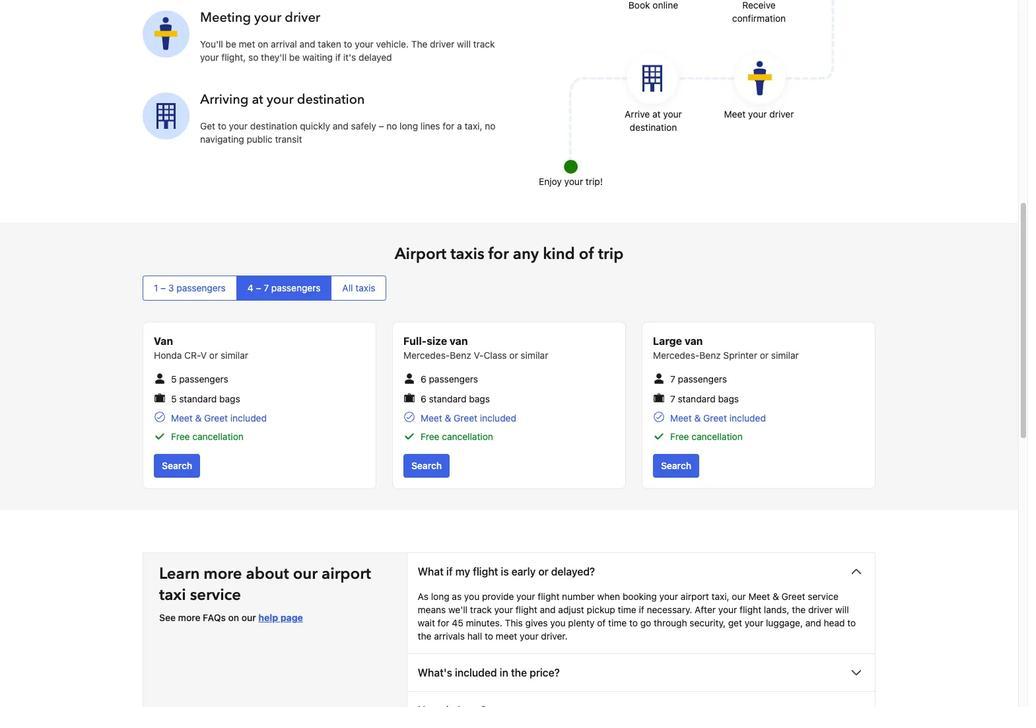 Task type: vqa. For each thing, say whether or not it's contained in the screenshot.
(age
no



Task type: locate. For each thing, give the bounding box(es) containing it.
0 horizontal spatial meet & greet included
[[171, 412, 267, 424]]

sort results by element
[[143, 276, 876, 301]]

be down arrival
[[289, 52, 300, 63]]

0 horizontal spatial at
[[252, 91, 263, 109]]

is
[[501, 566, 509, 578]]

more right learn at the bottom of the page
[[204, 563, 242, 585]]

at inside arrive at your destination
[[653, 109, 661, 120]]

minutes.
[[466, 617, 503, 628]]

45
[[452, 617, 464, 628]]

2 horizontal spatial our
[[732, 591, 747, 602]]

flight up adjust
[[538, 591, 560, 602]]

1 horizontal spatial taxis
[[451, 243, 485, 265]]

included down 6 standard bags
[[480, 412, 517, 424]]

0 horizontal spatial taxi,
[[465, 120, 483, 132]]

– inside the get to your destination quickly and safely – no long lines for a taxi, no navigating public transit
[[379, 120, 384, 132]]

5
[[171, 374, 177, 385], [171, 393, 177, 404]]

1 horizontal spatial you
[[551, 617, 566, 628]]

1 horizontal spatial search button
[[404, 454, 450, 478]]

our right the "about"
[[293, 563, 318, 585]]

search
[[162, 460, 192, 471], [412, 460, 442, 471], [661, 460, 692, 471]]

0 horizontal spatial you
[[464, 591, 480, 602]]

2 van from the left
[[685, 335, 703, 347]]

safely
[[351, 120, 376, 132]]

meeting your driver
[[200, 9, 321, 27]]

5 passengers
[[171, 374, 228, 385]]

free cancellation down 7 standard bags at bottom right
[[671, 431, 743, 442]]

1 vertical spatial on
[[228, 612, 239, 623]]

1 vertical spatial taxis
[[356, 282, 376, 294]]

2 vertical spatial for
[[438, 617, 450, 628]]

meet inside as long as you provide your flight number when booking your airport taxi, our meet & greet service means we'll track your flight and adjust pickup time if necessary. after your flight lands, the driver will wait for 45 minutes. this gives you plenty of time to go through security, get your luggage, and head to the arrivals hall to meet your driver.
[[749, 591, 771, 602]]

1 similar from the left
[[221, 350, 248, 361]]

2 no from the left
[[485, 120, 496, 132]]

1 horizontal spatial of
[[597, 617, 606, 628]]

1 horizontal spatial benz
[[700, 350, 721, 361]]

more
[[204, 563, 242, 585], [178, 612, 201, 623]]

public
[[247, 134, 273, 145]]

1 vertical spatial if
[[447, 566, 453, 578]]

1 horizontal spatial free
[[421, 431, 440, 442]]

1 horizontal spatial standard
[[429, 393, 467, 404]]

if
[[336, 52, 341, 63], [447, 566, 453, 578], [639, 604, 645, 615]]

when
[[598, 591, 621, 602]]

2 horizontal spatial bags
[[719, 393, 739, 404]]

included left in
[[455, 667, 497, 679]]

learn
[[159, 563, 200, 585]]

free for van
[[421, 431, 440, 442]]

1 free cancellation from the left
[[171, 431, 244, 442]]

standard down "6 passengers"
[[429, 393, 467, 404]]

airport
[[395, 243, 447, 265]]

2 5 from the top
[[171, 393, 177, 404]]

2 meet & greet included from the left
[[421, 412, 517, 424]]

1 horizontal spatial be
[[289, 52, 300, 63]]

included
[[230, 412, 267, 424], [480, 412, 517, 424], [730, 412, 766, 424], [455, 667, 497, 679]]

5 for 5 standard bags
[[171, 393, 177, 404]]

destination inside arrive at your destination
[[630, 122, 677, 133]]

– for 1 – 3 passengers
[[161, 282, 166, 294]]

0 vertical spatial taxi,
[[465, 120, 483, 132]]

free down 7 standard bags at bottom right
[[671, 431, 690, 442]]

1 vertical spatial for
[[489, 243, 509, 265]]

1 meet & greet included from the left
[[171, 412, 267, 424]]

van
[[450, 335, 468, 347], [685, 335, 703, 347]]

& down 7 standard bags at bottom right
[[695, 412, 701, 424]]

time down "pickup"
[[609, 617, 627, 628]]

standard down 5 passengers
[[179, 393, 217, 404]]

1 vertical spatial will
[[836, 604, 850, 615]]

the down wait
[[418, 630, 432, 642]]

2 horizontal spatial search button
[[653, 454, 700, 478]]

for inside as long as you provide your flight number when booking your airport taxi, our meet & greet service means we'll track your flight and adjust pickup time if necessary. after your flight lands, the driver will wait for 45 minutes. this gives you plenty of time to go through security, get your luggage, and head to the arrivals hall to meet your driver.
[[438, 617, 450, 628]]

1 horizontal spatial no
[[485, 120, 496, 132]]

1 horizontal spatial long
[[431, 591, 450, 602]]

of left 'trip'
[[579, 243, 595, 265]]

1 vertical spatial you
[[551, 617, 566, 628]]

1 search button from the left
[[154, 454, 200, 478]]

1 vertical spatial our
[[732, 591, 747, 602]]

if left my
[[447, 566, 453, 578]]

track inside you'll be met on arrival and taken to your vehicle. the driver will track your flight, so they'll be waiting if it's delayed
[[474, 39, 495, 50]]

standard for cr-
[[179, 393, 217, 404]]

6
[[421, 374, 427, 385], [421, 393, 427, 404]]

to inside the get to your destination quickly and safely – no long lines for a taxi, no navigating public transit
[[218, 120, 227, 132]]

at
[[252, 91, 263, 109], [653, 109, 661, 120]]

– for 4 – 7 passengers
[[256, 282, 261, 294]]

1 horizontal spatial airport
[[681, 591, 710, 602]]

free down 6 standard bags
[[421, 431, 440, 442]]

0 horizontal spatial will
[[457, 39, 471, 50]]

van right size
[[450, 335, 468, 347]]

1 5 from the top
[[171, 374, 177, 385]]

– right 4
[[256, 282, 261, 294]]

2 search from the left
[[412, 460, 442, 471]]

1 horizontal spatial meet & greet included
[[421, 412, 517, 424]]

0 horizontal spatial bags
[[219, 393, 240, 404]]

0 horizontal spatial search button
[[154, 454, 200, 478]]

1 horizontal spatial the
[[511, 667, 527, 679]]

taxis for airport
[[451, 243, 485, 265]]

free for cr-
[[171, 431, 190, 442]]

1 horizontal spatial service
[[808, 591, 839, 602]]

passengers up 6 standard bags
[[429, 374, 478, 385]]

van honda cr-v or similar
[[154, 335, 248, 361]]

2 horizontal spatial if
[[639, 604, 645, 615]]

1 bags from the left
[[219, 393, 240, 404]]

benz left v-
[[450, 350, 472, 361]]

receive
[[743, 0, 776, 11]]

0 vertical spatial if
[[336, 52, 341, 63]]

0 horizontal spatial –
[[161, 282, 166, 294]]

0 vertical spatial long
[[400, 120, 418, 132]]

0 horizontal spatial standard
[[179, 393, 217, 404]]

enjoy your trip!
[[539, 176, 603, 187]]

if inside as long as you provide your flight number when booking your airport taxi, our meet & greet service means we'll track your flight and adjust pickup time if necessary. after your flight lands, the driver will wait for 45 minutes. this gives you plenty of time to go through security, get your luggage, and head to the arrivals hall to meet your driver.
[[639, 604, 645, 615]]

7 down 7 passengers at bottom
[[671, 393, 676, 404]]

flight inside dropdown button
[[473, 566, 499, 578]]

7 right 4
[[264, 282, 269, 294]]

0 horizontal spatial airport
[[322, 563, 371, 585]]

2 free cancellation from the left
[[421, 431, 494, 442]]

7 up 7 standard bags at bottom right
[[671, 374, 676, 385]]

standard down 7 passengers at bottom
[[678, 393, 716, 404]]

5 down honda
[[171, 374, 177, 385]]

bags down "6 passengers"
[[469, 393, 490, 404]]

destination down the arrive
[[630, 122, 677, 133]]

free cancellation down 6 standard bags
[[421, 431, 494, 442]]

no right 'safely'
[[387, 120, 397, 132]]

flight,
[[222, 52, 246, 63]]

0 horizontal spatial the
[[418, 630, 432, 642]]

2 6 from the top
[[421, 393, 427, 404]]

search button for cr-
[[154, 454, 200, 478]]

0 horizontal spatial taxis
[[356, 282, 376, 294]]

0 horizontal spatial search
[[162, 460, 192, 471]]

2 horizontal spatial free
[[671, 431, 690, 442]]

destination inside the get to your destination quickly and safely – no long lines for a taxi, no navigating public transit
[[250, 120, 298, 132]]

1 horizontal spatial mercedes-
[[653, 350, 700, 361]]

1 benz from the left
[[450, 350, 472, 361]]

and up waiting on the left of page
[[300, 39, 316, 50]]

means
[[418, 604, 446, 615]]

2 horizontal spatial –
[[379, 120, 384, 132]]

& down 6 standard bags
[[445, 412, 452, 424]]

adjust
[[559, 604, 585, 615]]

free down 5 standard bags
[[171, 431, 190, 442]]

1 standard from the left
[[179, 393, 217, 404]]

0 horizontal spatial no
[[387, 120, 397, 132]]

meet & greet included for mercedes-
[[671, 412, 766, 424]]

on right faqs
[[228, 612, 239, 623]]

3 bags from the left
[[719, 393, 739, 404]]

or inside dropdown button
[[539, 566, 549, 578]]

all
[[343, 282, 353, 294]]

1 6 from the top
[[421, 374, 427, 385]]

included down 5 standard bags
[[230, 412, 267, 424]]

1 horizontal spatial –
[[256, 282, 261, 294]]

2 free from the left
[[421, 431, 440, 442]]

we'll
[[449, 604, 468, 615]]

& for mercedes-
[[695, 412, 701, 424]]

1 van from the left
[[450, 335, 468, 347]]

& up lands,
[[773, 591, 780, 602]]

and left 'safely'
[[333, 120, 349, 132]]

at right arriving
[[252, 91, 263, 109]]

track inside as long as you provide your flight number when booking your airport taxi, our meet & greet service means we'll track your flight and adjust pickup time if necessary. after your flight lands, the driver will wait for 45 minutes. this gives you plenty of time to go through security, get your luggage, and head to the arrivals hall to meet your driver.
[[470, 604, 492, 615]]

airport inside as long as you provide your flight number when booking your airport taxi, our meet & greet service means we'll track your flight and adjust pickup time if necessary. after your flight lands, the driver will wait for 45 minutes. this gives you plenty of time to go through security, get your luggage, and head to the arrivals hall to meet your driver.
[[681, 591, 710, 602]]

at for arrive
[[653, 109, 661, 120]]

1 vertical spatial of
[[597, 617, 606, 628]]

be
[[226, 39, 236, 50], [289, 52, 300, 63]]

3 free from the left
[[671, 431, 690, 442]]

luggage,
[[766, 617, 803, 628]]

1 vertical spatial the
[[418, 630, 432, 642]]

taxi, right a
[[465, 120, 483, 132]]

cancellation for mercedes-
[[692, 431, 743, 442]]

and left head
[[806, 617, 822, 628]]

1 horizontal spatial van
[[685, 335, 703, 347]]

more right see
[[178, 612, 201, 623]]

2 vertical spatial 7
[[671, 393, 676, 404]]

0 horizontal spatial van
[[450, 335, 468, 347]]

5 down 5 passengers
[[171, 393, 177, 404]]

similar inside van honda cr-v or similar
[[221, 350, 248, 361]]

0 vertical spatial airport
[[322, 563, 371, 585]]

taxis right the airport
[[451, 243, 485, 265]]

6 up 6 standard bags
[[421, 374, 427, 385]]

1 vertical spatial taxi,
[[712, 591, 730, 602]]

destination up the public
[[250, 120, 298, 132]]

airport
[[322, 563, 371, 585], [681, 591, 710, 602]]

greet down 5 standard bags
[[204, 412, 228, 424]]

gives
[[526, 617, 548, 628]]

for left 45
[[438, 617, 450, 628]]

1 horizontal spatial cancellation
[[442, 431, 494, 442]]

similar right class
[[521, 350, 549, 361]]

meet & greet included
[[171, 412, 267, 424], [421, 412, 517, 424], [671, 412, 766, 424]]

3 standard from the left
[[678, 393, 716, 404]]

so
[[249, 52, 259, 63]]

taxi, inside as long as you provide your flight number when booking your airport taxi, our meet & greet service means we'll track your flight and adjust pickup time if necessary. after your flight lands, the driver will wait for 45 minutes. this gives you plenty of time to go through security, get your luggage, and head to the arrivals hall to meet your driver.
[[712, 591, 730, 602]]

plenty
[[569, 617, 595, 628]]

bags for mercedes-
[[719, 393, 739, 404]]

search for van
[[412, 460, 442, 471]]

0 vertical spatial on
[[258, 39, 269, 50]]

1 horizontal spatial similar
[[521, 350, 549, 361]]

1 vertical spatial more
[[178, 612, 201, 623]]

the up luggage,
[[792, 604, 806, 615]]

driver inside as long as you provide your flight number when booking your airport taxi, our meet & greet service means we'll track your flight and adjust pickup time if necessary. after your flight lands, the driver will wait for 45 minutes. this gives you plenty of time to go through security, get your luggage, and head to the arrivals hall to meet your driver.
[[809, 604, 833, 615]]

1 mercedes- from the left
[[404, 350, 450, 361]]

3 search from the left
[[661, 460, 692, 471]]

security,
[[690, 617, 726, 628]]

2 mercedes- from the left
[[653, 350, 700, 361]]

1 horizontal spatial taxi,
[[712, 591, 730, 602]]

greet for van
[[454, 412, 478, 424]]

or inside van honda cr-v or similar
[[209, 350, 218, 361]]

will inside as long as you provide your flight number when booking your airport taxi, our meet & greet service means we'll track your flight and adjust pickup time if necessary. after your flight lands, the driver will wait for 45 minutes. this gives you plenty of time to go through security, get your luggage, and head to the arrivals hall to meet your driver.
[[836, 604, 850, 615]]

0 horizontal spatial mercedes-
[[404, 350, 450, 361]]

standard
[[179, 393, 217, 404], [429, 393, 467, 404], [678, 393, 716, 404]]

7 standard bags
[[671, 393, 739, 404]]

and
[[300, 39, 316, 50], [333, 120, 349, 132], [540, 604, 556, 615], [806, 617, 822, 628]]

meet & greet included down 5 standard bags
[[171, 412, 267, 424]]

full-
[[404, 335, 427, 347]]

or right class
[[510, 350, 518, 361]]

2 similar from the left
[[521, 350, 549, 361]]

1 vertical spatial track
[[470, 604, 492, 615]]

or right the early
[[539, 566, 549, 578]]

passengers for large van
[[678, 374, 728, 385]]

our inside as long as you provide your flight number when booking your airport taxi, our meet & greet service means we'll track your flight and adjust pickup time if necessary. after your flight lands, the driver will wait for 45 minutes. this gives you plenty of time to go through security, get your luggage, and head to the arrivals hall to meet your driver.
[[732, 591, 747, 602]]

0 vertical spatial taxis
[[451, 243, 485, 265]]

taken
[[318, 39, 341, 50]]

all taxis
[[343, 282, 376, 294]]

van inside 'large van mercedes-benz sprinter or similar'
[[685, 335, 703, 347]]

van right large
[[685, 335, 703, 347]]

1 vertical spatial 5
[[171, 393, 177, 404]]

2 benz from the left
[[700, 350, 721, 361]]

– right "1"
[[161, 282, 166, 294]]

if left it's
[[336, 52, 341, 63]]

0 vertical spatial track
[[474, 39, 495, 50]]

taxis right all
[[356, 282, 376, 294]]

your inside the get to your destination quickly and safely – no long lines for a taxi, no navigating public transit
[[229, 120, 248, 132]]

1 vertical spatial long
[[431, 591, 450, 602]]

meet & greet included down 7 standard bags at bottom right
[[671, 412, 766, 424]]

mercedes- down size
[[404, 350, 450, 361]]

passengers
[[177, 282, 226, 294], [272, 282, 321, 294], [179, 374, 228, 385], [429, 374, 478, 385], [678, 374, 728, 385]]

service up faqs
[[190, 584, 241, 606]]

0 vertical spatial 7
[[264, 282, 269, 294]]

1
[[154, 282, 158, 294]]

our up get
[[732, 591, 747, 602]]

3 free cancellation from the left
[[671, 431, 743, 442]]

0 horizontal spatial if
[[336, 52, 341, 63]]

enjoy
[[539, 176, 562, 187]]

1 horizontal spatial free cancellation
[[421, 431, 494, 442]]

free cancellation for van
[[421, 431, 494, 442]]

1 horizontal spatial bags
[[469, 393, 490, 404]]

van inside 'full-size van mercedes-benz v-class or similar'
[[450, 335, 468, 347]]

taxis for all
[[356, 282, 376, 294]]

cancellation down 6 standard bags
[[442, 431, 494, 442]]

2 standard from the left
[[429, 393, 467, 404]]

1 horizontal spatial on
[[258, 39, 269, 50]]

you right as
[[464, 591, 480, 602]]

will right the
[[457, 39, 471, 50]]

free cancellation down 5 standard bags
[[171, 431, 244, 442]]

included for cr-
[[230, 412, 267, 424]]

benz up 7 passengers at bottom
[[700, 350, 721, 361]]

mercedes- down large
[[653, 350, 700, 361]]

meet & greet included down 6 standard bags
[[421, 412, 517, 424]]

of down "pickup"
[[597, 617, 606, 628]]

greet down 7 standard bags at bottom right
[[704, 412, 728, 424]]

2 vertical spatial the
[[511, 667, 527, 679]]

get to your destination quickly and safely – no long lines for a taxi, no navigating public transit
[[200, 120, 496, 145]]

taxi,
[[465, 120, 483, 132], [712, 591, 730, 602]]

similar right v
[[221, 350, 248, 361]]

to inside you'll be met on arrival and taken to your vehicle. the driver will track your flight, so they'll be waiting if it's delayed
[[344, 39, 353, 50]]

on right met
[[258, 39, 269, 50]]

cancellation down 5 standard bags
[[192, 431, 244, 442]]

arrivals
[[434, 630, 465, 642]]

0 vertical spatial time
[[618, 604, 637, 615]]

will up head
[[836, 604, 850, 615]]

taxis inside sort results by element
[[356, 282, 376, 294]]

no
[[387, 120, 397, 132], [485, 120, 496, 132]]

benz inside 'full-size van mercedes-benz v-class or similar'
[[450, 350, 472, 361]]

for left a
[[443, 120, 455, 132]]

1 vertical spatial 7
[[671, 374, 676, 385]]

and inside the get to your destination quickly and safely – no long lines for a taxi, no navigating public transit
[[333, 120, 349, 132]]

1 horizontal spatial more
[[204, 563, 242, 585]]

0 horizontal spatial benz
[[450, 350, 472, 361]]

0 vertical spatial 5
[[171, 374, 177, 385]]

meeting
[[200, 9, 251, 27]]

1 vertical spatial 6
[[421, 393, 427, 404]]

service inside learn more about our airport taxi service see more faqs on our help page
[[190, 584, 241, 606]]

0 horizontal spatial cancellation
[[192, 431, 244, 442]]

bags down 5 passengers
[[219, 393, 240, 404]]

get
[[200, 120, 215, 132]]

2 horizontal spatial meet & greet included
[[671, 412, 766, 424]]

0 vertical spatial the
[[792, 604, 806, 615]]

5 standard bags
[[171, 393, 240, 404]]

greet down 6 standard bags
[[454, 412, 478, 424]]

bags for van
[[469, 393, 490, 404]]

2 vertical spatial if
[[639, 604, 645, 615]]

your
[[254, 9, 282, 27], [355, 39, 374, 50], [200, 52, 219, 63], [267, 91, 294, 109], [664, 109, 682, 120], [749, 109, 768, 120], [229, 120, 248, 132], [565, 176, 584, 187], [517, 591, 536, 602], [660, 591, 679, 602], [495, 604, 513, 615], [719, 604, 738, 615], [745, 617, 764, 628], [520, 630, 539, 642]]

flight left is
[[473, 566, 499, 578]]

free
[[171, 431, 190, 442], [421, 431, 440, 442], [671, 431, 690, 442]]

0 horizontal spatial similar
[[221, 350, 248, 361]]

for left any
[[489, 243, 509, 265]]

0 horizontal spatial of
[[579, 243, 595, 265]]

2 horizontal spatial cancellation
[[692, 431, 743, 442]]

after
[[695, 604, 716, 615]]

they'll
[[261, 52, 287, 63]]

time down the booking
[[618, 604, 637, 615]]

if inside you'll be met on arrival and taken to your vehicle. the driver will track your flight, so they'll be waiting if it's delayed
[[336, 52, 341, 63]]

similar right sprinter
[[772, 350, 799, 361]]

2 cancellation from the left
[[442, 431, 494, 442]]

will inside you'll be met on arrival and taken to your vehicle. the driver will track your flight, so they'll be waiting if it's delayed
[[457, 39, 471, 50]]

track up minutes.
[[470, 604, 492, 615]]

– right 'safely'
[[379, 120, 384, 132]]

0 horizontal spatial on
[[228, 612, 239, 623]]

bags down 7 passengers at bottom
[[719, 393, 739, 404]]

or right v
[[209, 350, 218, 361]]

benz inside 'large van mercedes-benz sprinter or similar'
[[700, 350, 721, 361]]

0 vertical spatial 6
[[421, 374, 427, 385]]

arriving
[[200, 91, 249, 109]]

passengers up 5 standard bags
[[179, 374, 228, 385]]

driver inside you'll be met on arrival and taken to your vehicle. the driver will track your flight, so they'll be waiting if it's delayed
[[430, 39, 455, 50]]

included inside dropdown button
[[455, 667, 497, 679]]

booking airport taxi image
[[558, 0, 836, 181], [143, 10, 190, 57], [143, 92, 190, 139]]

2 horizontal spatial the
[[792, 604, 806, 615]]

1 search from the left
[[162, 460, 192, 471]]

time
[[618, 604, 637, 615], [609, 617, 627, 628]]

0 vertical spatial will
[[457, 39, 471, 50]]

booking airport taxi image for meeting your driver
[[143, 10, 190, 57]]

1 horizontal spatial at
[[653, 109, 661, 120]]

benz
[[450, 350, 472, 361], [700, 350, 721, 361]]

if down the booking
[[639, 604, 645, 615]]

2 search button from the left
[[404, 454, 450, 478]]

& for cr-
[[195, 412, 202, 424]]

–
[[379, 120, 384, 132], [161, 282, 166, 294], [256, 282, 261, 294]]

2 horizontal spatial search
[[661, 460, 692, 471]]

3 similar from the left
[[772, 350, 799, 361]]

track right the
[[474, 39, 495, 50]]

& down 5 standard bags
[[195, 412, 202, 424]]

no right a
[[485, 120, 496, 132]]

service
[[190, 584, 241, 606], [808, 591, 839, 602]]

&
[[195, 412, 202, 424], [445, 412, 452, 424], [695, 412, 701, 424], [773, 591, 780, 602]]

0 vertical spatial of
[[579, 243, 595, 265]]

the right in
[[511, 667, 527, 679]]

1 cancellation from the left
[[192, 431, 244, 442]]

as
[[452, 591, 462, 602]]

meet
[[496, 630, 518, 642]]

waiting
[[303, 52, 333, 63]]

3 search button from the left
[[653, 454, 700, 478]]

long left lines
[[400, 120, 418, 132]]

0 vertical spatial be
[[226, 39, 236, 50]]

mercedes-
[[404, 350, 450, 361], [653, 350, 700, 361]]

3 cancellation from the left
[[692, 431, 743, 442]]

2 bags from the left
[[469, 393, 490, 404]]

to down minutes.
[[485, 630, 494, 642]]

this
[[505, 617, 523, 628]]

search button for mercedes-
[[653, 454, 700, 478]]

at right the arrive
[[653, 109, 661, 120]]

2 horizontal spatial standard
[[678, 393, 716, 404]]

1 horizontal spatial will
[[836, 604, 850, 615]]

flight up "gives"
[[516, 604, 538, 615]]

0 vertical spatial for
[[443, 120, 455, 132]]

3 meet & greet included from the left
[[671, 412, 766, 424]]

1 horizontal spatial if
[[447, 566, 453, 578]]

greet up lands,
[[782, 591, 806, 602]]

& for van
[[445, 412, 452, 424]]

1 free from the left
[[171, 431, 190, 442]]



Task type: describe. For each thing, give the bounding box(es) containing it.
7 inside sort results by element
[[264, 282, 269, 294]]

free cancellation for mercedes-
[[671, 431, 743, 442]]

cancellation for van
[[442, 431, 494, 442]]

confirmation
[[733, 13, 786, 24]]

meet your driver
[[725, 109, 795, 120]]

similar inside 'full-size van mercedes-benz v-class or similar'
[[521, 350, 549, 361]]

go
[[641, 617, 652, 628]]

free cancellation for cr-
[[171, 431, 244, 442]]

passengers right 4
[[272, 282, 321, 294]]

large van mercedes-benz sprinter or similar
[[653, 335, 799, 361]]

taxi
[[159, 584, 186, 606]]

delayed
[[359, 52, 392, 63]]

in
[[500, 667, 509, 679]]

pickup
[[587, 604, 616, 615]]

6 for 6 passengers
[[421, 374, 427, 385]]

greet for cr-
[[204, 412, 228, 424]]

on inside you'll be met on arrival and taken to your vehicle. the driver will track your flight, so they'll be waiting if it's delayed
[[258, 39, 269, 50]]

long inside as long as you provide your flight number when booking your airport taxi, our meet & greet service means we'll track your flight and adjust pickup time if necessary. after your flight lands, the driver will wait for 45 minutes. this gives you plenty of time to go through security, get your luggage, and head to the arrivals hall to meet your driver.
[[431, 591, 450, 602]]

full-size van mercedes-benz v-class or similar
[[404, 335, 549, 361]]

necessary.
[[647, 604, 693, 615]]

wait
[[418, 617, 435, 628]]

lands,
[[764, 604, 790, 615]]

0 vertical spatial our
[[293, 563, 318, 585]]

size
[[427, 335, 447, 347]]

v-
[[474, 350, 484, 361]]

service inside as long as you provide your flight number when booking your airport taxi, our meet & greet service means we'll track your flight and adjust pickup time if necessary. after your flight lands, the driver will wait for 45 minutes. this gives you plenty of time to go through security, get your luggage, and head to the arrivals hall to meet your driver.
[[808, 591, 839, 602]]

taxi, inside the get to your destination quickly and safely – no long lines for a taxi, no navigating public transit
[[465, 120, 483, 132]]

included for mercedes-
[[730, 412, 766, 424]]

mercedes- inside 'large van mercedes-benz sprinter or similar'
[[653, 350, 700, 361]]

it's
[[343, 52, 356, 63]]

1 vertical spatial be
[[289, 52, 300, 63]]

and up "gives"
[[540, 604, 556, 615]]

transit
[[275, 134, 302, 145]]

provide
[[482, 591, 514, 602]]

destination for arriving at your destination
[[297, 91, 365, 109]]

passengers for full-size van
[[429, 374, 478, 385]]

trip!
[[586, 176, 603, 187]]

6 standard bags
[[421, 393, 490, 404]]

1 vertical spatial time
[[609, 617, 627, 628]]

arriving at your destination
[[200, 91, 365, 109]]

0 vertical spatial more
[[204, 563, 242, 585]]

for inside the get to your destination quickly and safely – no long lines for a taxi, no navigating public transit
[[443, 120, 455, 132]]

v
[[201, 350, 207, 361]]

get
[[729, 617, 743, 628]]

early
[[512, 566, 536, 578]]

flight up get
[[740, 604, 762, 615]]

& inside as long as you provide your flight number when booking your airport taxi, our meet & greet service means we'll track your flight and adjust pickup time if necessary. after your flight lands, the driver will wait for 45 minutes. this gives you plenty of time to go through security, get your luggage, and head to the arrivals hall to meet your driver.
[[773, 591, 780, 602]]

through
[[654, 617, 688, 628]]

destination for arrive at your destination
[[630, 122, 677, 133]]

cancellation for cr-
[[192, 431, 244, 442]]

meet & greet included for cr-
[[171, 412, 267, 424]]

delayed?
[[552, 566, 595, 578]]

any
[[513, 243, 539, 265]]

if inside dropdown button
[[447, 566, 453, 578]]

learn more about our airport taxi service see more faqs on our help page
[[159, 563, 371, 623]]

and inside you'll be met on arrival and taken to your vehicle. the driver will track your flight, so they'll be waiting if it's delayed
[[300, 39, 316, 50]]

bags for cr-
[[219, 393, 240, 404]]

quickly
[[300, 120, 330, 132]]

about
[[246, 563, 289, 585]]

what
[[418, 566, 444, 578]]

number
[[562, 591, 595, 602]]

4
[[248, 282, 254, 294]]

driver.
[[541, 630, 568, 642]]

vehicle.
[[376, 39, 409, 50]]

to right head
[[848, 617, 857, 628]]

passengers for van
[[179, 374, 228, 385]]

see
[[159, 612, 176, 623]]

what if my flight is early or delayed?
[[418, 566, 595, 578]]

my
[[456, 566, 470, 578]]

free for mercedes-
[[671, 431, 690, 442]]

airport taxis for any kind of trip
[[395, 243, 624, 265]]

as long as you provide your flight number when booking your airport taxi, our meet & greet service means we'll track your flight and adjust pickup time if necessary. after your flight lands, the driver will wait for 45 minutes. this gives you plenty of time to go through security, get your luggage, and head to the arrivals hall to meet your driver.
[[418, 591, 857, 642]]

page
[[281, 612, 303, 623]]

passengers right 3
[[177, 282, 226, 294]]

price?
[[530, 667, 560, 679]]

at for arriving
[[252, 91, 263, 109]]

to left go
[[630, 617, 638, 628]]

arrival
[[271, 39, 297, 50]]

sprinter
[[724, 350, 758, 361]]

met
[[239, 39, 255, 50]]

0 horizontal spatial more
[[178, 612, 201, 623]]

large
[[653, 335, 683, 347]]

standard for mercedes-
[[678, 393, 716, 404]]

hall
[[468, 630, 482, 642]]

booking
[[623, 591, 657, 602]]

or inside 'large van mercedes-benz sprinter or similar'
[[760, 350, 769, 361]]

booking airport taxi image for arriving at your destination
[[143, 92, 190, 139]]

your inside arrive at your destination
[[664, 109, 682, 120]]

7 for 7 passengers
[[671, 374, 676, 385]]

greet for mercedes-
[[704, 412, 728, 424]]

7 for 7 standard bags
[[671, 393, 676, 404]]

on inside learn more about our airport taxi service see more faqs on our help page
[[228, 612, 239, 623]]

class
[[484, 350, 507, 361]]

1 no from the left
[[387, 120, 397, 132]]

arrive
[[625, 109, 650, 120]]

3
[[168, 282, 174, 294]]

a
[[457, 120, 462, 132]]

the inside dropdown button
[[511, 667, 527, 679]]

meet for mercedes-
[[671, 412, 692, 424]]

what if my flight is early or delayed? element
[[407, 590, 876, 653]]

0 horizontal spatial be
[[226, 39, 236, 50]]

help page link
[[259, 612, 303, 623]]

standard for van
[[429, 393, 467, 404]]

the
[[411, 39, 428, 50]]

you'll be met on arrival and taken to your vehicle. the driver will track your flight, so they'll be waiting if it's delayed
[[200, 39, 495, 63]]

van
[[154, 335, 173, 347]]

destination for get to your destination quickly and safely – no long lines for a taxi, no navigating public transit
[[250, 120, 298, 132]]

airport inside learn more about our airport taxi service see more faqs on our help page
[[322, 563, 371, 585]]

long inside the get to your destination quickly and safely – no long lines for a taxi, no navigating public transit
[[400, 120, 418, 132]]

meet for cr-
[[171, 412, 193, 424]]

search button for van
[[404, 454, 450, 478]]

meet & greet included for van
[[421, 412, 517, 424]]

receive confirmation
[[733, 0, 786, 24]]

what's
[[418, 667, 453, 679]]

6 for 6 standard bags
[[421, 393, 427, 404]]

meet for van
[[421, 412, 443, 424]]

of inside as long as you provide your flight number when booking your airport taxi, our meet & greet service means we'll track your flight and adjust pickup time if necessary. after your flight lands, the driver will wait for 45 minutes. this gives you plenty of time to go through security, get your luggage, and head to the arrivals hall to meet your driver.
[[597, 617, 606, 628]]

what's included in the price? button
[[407, 654, 876, 691]]

5 for 5 passengers
[[171, 374, 177, 385]]

or inside 'full-size van mercedes-benz v-class or similar'
[[510, 350, 518, 361]]

what if my flight is early or delayed? button
[[407, 553, 876, 590]]

trip
[[599, 243, 624, 265]]

2 vertical spatial our
[[242, 612, 256, 623]]

you'll
[[200, 39, 223, 50]]

navigating
[[200, 134, 244, 145]]

as
[[418, 591, 429, 602]]

search for cr-
[[162, 460, 192, 471]]

help
[[259, 612, 278, 623]]

mercedes- inside 'full-size van mercedes-benz v-class or similar'
[[404, 350, 450, 361]]

6 passengers
[[421, 374, 478, 385]]

7 passengers
[[671, 374, 728, 385]]

kind
[[543, 243, 575, 265]]

similar inside 'large van mercedes-benz sprinter or similar'
[[772, 350, 799, 361]]

greet inside as long as you provide your flight number when booking your airport taxi, our meet & greet service means we'll track your flight and adjust pickup time if necessary. after your flight lands, the driver will wait for 45 minutes. this gives you plenty of time to go through security, get your luggage, and head to the arrivals hall to meet your driver.
[[782, 591, 806, 602]]

1 – 3 passengers
[[154, 282, 226, 294]]

cr-
[[184, 350, 201, 361]]

lines
[[421, 120, 440, 132]]

what's included in the price?
[[418, 667, 560, 679]]

included for van
[[480, 412, 517, 424]]

search for mercedes-
[[661, 460, 692, 471]]



